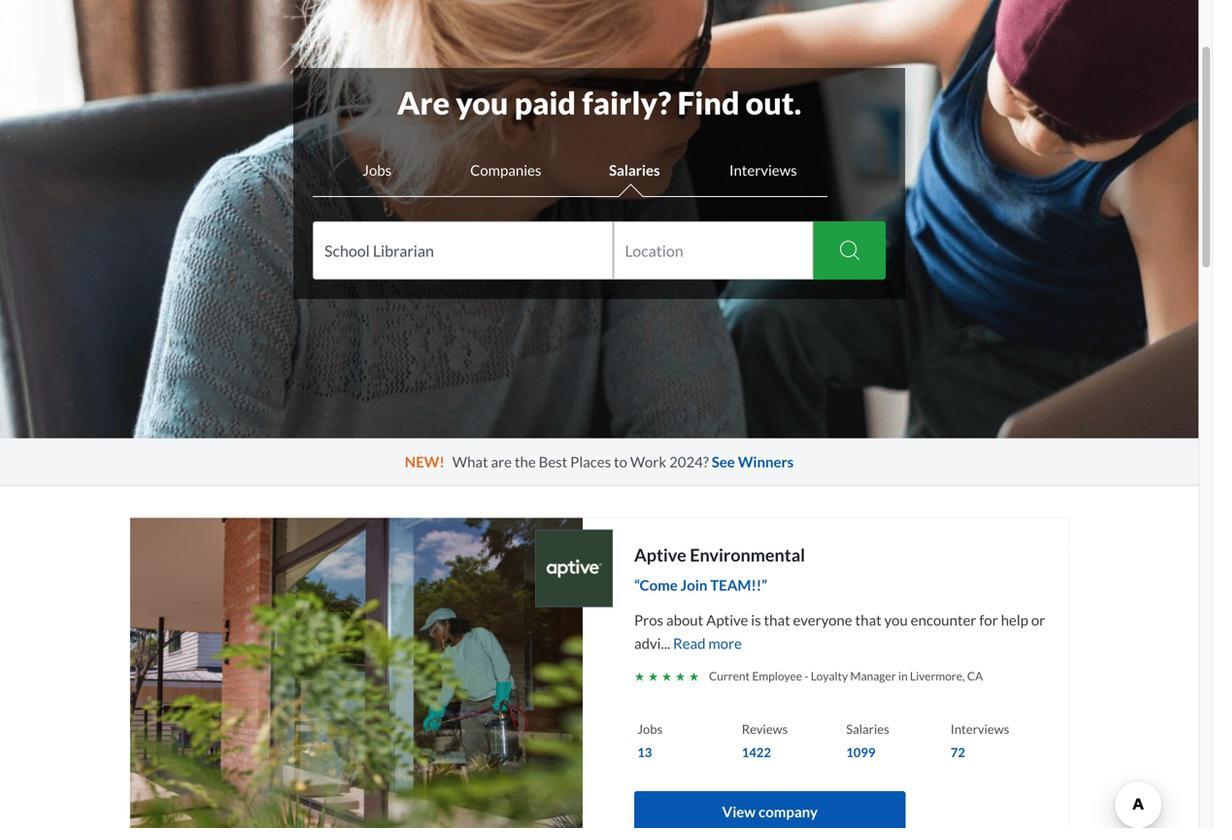 Task type: vqa. For each thing, say whether or not it's contained in the screenshot.
the rightmost the Salaries
yes



Task type: describe. For each thing, give the bounding box(es) containing it.
1 that from the left
[[764, 611, 790, 629]]

none field the location
[[613, 221, 814, 280]]

"come
[[634, 577, 678, 594]]

72
[[951, 745, 965, 761]]

ca
[[967, 669, 983, 684]]

find
[[678, 84, 740, 121]]

winners
[[738, 453, 794, 471]]

read
[[673, 635, 706, 652]]

0 vertical spatial you
[[456, 84, 508, 121]]

in
[[898, 669, 908, 684]]

salaries for salaries 1099
[[846, 722, 889, 737]]

jobs 13
[[637, 722, 663, 761]]

encounter
[[911, 611, 977, 629]]

out.
[[746, 84, 802, 121]]

you inside pros about aptive is that everyone that you encounter for help or advi...
[[885, 611, 908, 629]]

pros
[[634, 611, 664, 629]]

are you paid fairly? find out.
[[397, 84, 802, 121]]

about
[[666, 611, 704, 629]]

or
[[1031, 611, 1045, 629]]

none field the keyword
[[313, 221, 613, 280]]

what
[[453, 453, 488, 471]]

new!
[[405, 453, 445, 471]]

see
[[712, 453, 735, 471]]

paid
[[514, 84, 576, 121]]

loyalty
[[811, 669, 848, 684]]

0 horizontal spatial aptive
[[634, 545, 687, 566]]

salaries for salaries
[[609, 161, 660, 179]]

1422
[[742, 745, 771, 761]]

current
[[709, 669, 750, 684]]

interviews for interviews 72
[[951, 722, 1010, 737]]

for
[[979, 611, 998, 629]]

read more link
[[670, 635, 742, 652]]

pros about aptive is that everyone that you encounter for help or advi...
[[634, 611, 1045, 652]]



Task type: locate. For each thing, give the bounding box(es) containing it.
view company
[[722, 803, 818, 821]]

that right the is
[[764, 611, 790, 629]]

"come join team!!" link
[[634, 574, 1052, 604]]

reviews 1422
[[742, 722, 788, 761]]

best
[[539, 453, 568, 471]]

are
[[397, 84, 450, 121]]

2 that from the left
[[855, 611, 882, 629]]

1 horizontal spatial salaries
[[846, 722, 889, 737]]

aptive up the "come
[[634, 545, 687, 566]]

1 vertical spatial you
[[885, 611, 908, 629]]

more
[[709, 635, 742, 652]]

work
[[630, 453, 667, 471]]

1 vertical spatial jobs
[[637, 722, 663, 737]]

salaries down fairly?
[[609, 161, 660, 179]]

0 horizontal spatial that
[[764, 611, 790, 629]]

that down "come join team!!" link
[[855, 611, 882, 629]]

-
[[805, 669, 809, 684]]

you right are at left
[[456, 84, 508, 121]]

current employee - loyalty manager in livermore, ca
[[709, 669, 983, 684]]

homepage highlight image image
[[563, 299, 636, 323]]

0 horizontal spatial you
[[456, 84, 508, 121]]

everyone
[[793, 611, 853, 629]]

1 horizontal spatial aptive
[[706, 611, 748, 629]]

are
[[491, 453, 512, 471]]

Location field
[[625, 221, 802, 280]]

interviews down the out.
[[729, 161, 797, 179]]

team!!"
[[710, 577, 768, 594]]

1 horizontal spatial jobs
[[637, 722, 663, 737]]

1 horizontal spatial you
[[885, 611, 908, 629]]

join
[[681, 577, 708, 594]]

aptive
[[634, 545, 687, 566], [706, 611, 748, 629]]

company
[[759, 803, 818, 821]]

you left encounter
[[885, 611, 908, 629]]

help
[[1001, 611, 1029, 629]]

that
[[764, 611, 790, 629], [855, 611, 882, 629]]

2024?
[[669, 453, 709, 471]]

employee
[[752, 669, 802, 684]]

interviews for interviews
[[729, 161, 797, 179]]

0 vertical spatial interviews
[[729, 161, 797, 179]]

None field
[[313, 221, 613, 280], [613, 221, 814, 280]]

environmental
[[690, 545, 805, 566]]

0 vertical spatial salaries
[[609, 161, 660, 179]]

reviews
[[742, 722, 788, 737]]

view company link
[[634, 792, 906, 829]]

aptive inside pros about aptive is that everyone that you encounter for help or advi...
[[706, 611, 748, 629]]

salaries up 1099 at the bottom of the page
[[846, 722, 889, 737]]

1099
[[846, 745, 876, 761]]

aptive up more
[[706, 611, 748, 629]]

jobs for jobs 13
[[637, 722, 663, 737]]

0 horizontal spatial salaries
[[609, 161, 660, 179]]

2 none field from the left
[[613, 221, 814, 280]]

advi...
[[634, 635, 670, 652]]

you
[[456, 84, 508, 121], [885, 611, 908, 629]]

companies
[[470, 161, 542, 179]]

view
[[722, 803, 756, 821]]

0 vertical spatial jobs
[[363, 161, 392, 179]]

1 vertical spatial salaries
[[846, 722, 889, 737]]

interviews up 72
[[951, 722, 1010, 737]]

manager
[[850, 669, 896, 684]]

jobs for jobs
[[363, 161, 392, 179]]

1 horizontal spatial that
[[855, 611, 882, 629]]

aptive environmental
[[634, 545, 805, 566]]

new! what are the best places to work 2024? see winners
[[405, 453, 794, 471]]

interviews 72
[[951, 722, 1010, 761]]

read more
[[670, 635, 742, 652]]

0 horizontal spatial interviews
[[729, 161, 797, 179]]

salaries
[[609, 161, 660, 179], [846, 722, 889, 737]]

1 vertical spatial aptive
[[706, 611, 748, 629]]

fairly?
[[582, 84, 672, 121]]

"come join team!!"
[[634, 577, 768, 594]]

1 vertical spatial interviews
[[951, 722, 1010, 737]]

livermore,
[[910, 669, 965, 684]]

13
[[637, 745, 652, 761]]

to
[[614, 453, 628, 471]]

0 vertical spatial aptive
[[634, 545, 687, 566]]

interviews
[[729, 161, 797, 179], [951, 722, 1010, 737]]

Keyword field
[[324, 221, 602, 280]]

1 horizontal spatial interviews
[[951, 722, 1010, 737]]

jobs
[[363, 161, 392, 179], [637, 722, 663, 737]]

0 horizontal spatial jobs
[[363, 161, 392, 179]]

1 none field from the left
[[313, 221, 613, 280]]

is
[[751, 611, 761, 629]]

the
[[515, 453, 536, 471]]

salaries 1099
[[846, 722, 889, 761]]

places
[[570, 453, 611, 471]]



